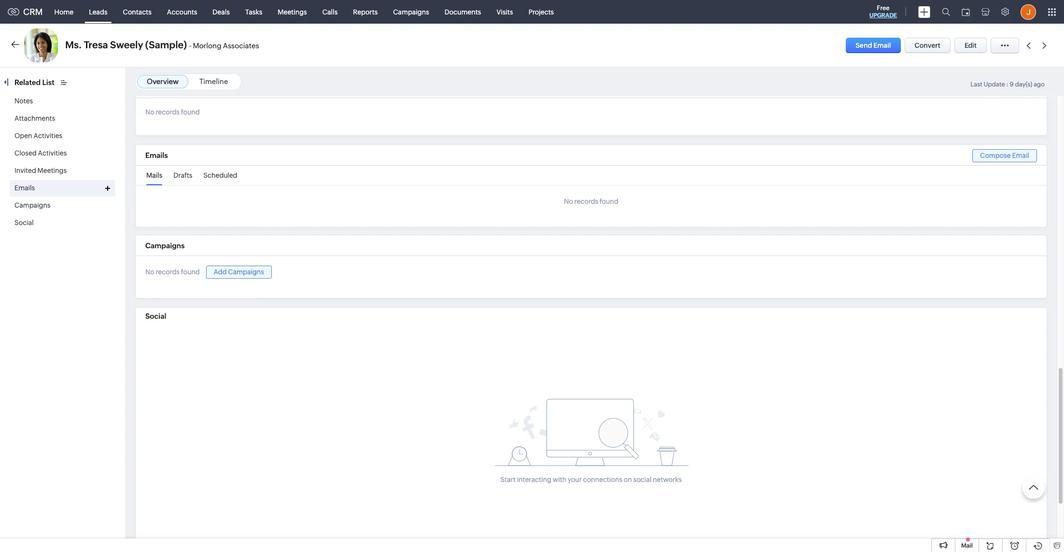 Task type: locate. For each thing, give the bounding box(es) containing it.
1 vertical spatial no records found
[[564, 198, 619, 205]]

edit button
[[955, 38, 987, 53]]

deals link
[[205, 0, 238, 23]]

1 horizontal spatial social
[[145, 312, 166, 320]]

activities up invited meetings
[[38, 149, 67, 157]]

meetings left "calls"
[[278, 8, 307, 16]]

campaigns link
[[386, 0, 437, 23], [14, 201, 50, 209]]

1 vertical spatial social
[[145, 312, 166, 320]]

timeline
[[199, 77, 228, 85]]

0 horizontal spatial meetings
[[37, 167, 67, 174]]

connections
[[583, 476, 623, 483]]

campaigns
[[393, 8, 429, 16], [14, 201, 50, 209], [145, 241, 185, 250], [228, 268, 264, 276]]

0 vertical spatial meetings
[[278, 8, 307, 16]]

0 vertical spatial no
[[145, 108, 154, 116]]

activities up closed activities link
[[34, 132, 62, 140]]

meetings
[[278, 8, 307, 16], [37, 167, 67, 174]]

list
[[42, 78, 54, 86]]

email for compose email
[[1013, 152, 1030, 159]]

0 vertical spatial social
[[14, 219, 34, 227]]

related
[[14, 78, 41, 86]]

no records found
[[145, 108, 200, 116], [564, 198, 619, 205], [145, 268, 200, 276]]

free
[[877, 4, 890, 12]]

timeline link
[[199, 77, 228, 85]]

crm link
[[8, 7, 43, 17]]

on
[[624, 476, 632, 483]]

social
[[634, 476, 652, 483]]

add campaigns link
[[206, 266, 272, 279]]

closed
[[14, 149, 37, 157]]

email inside button
[[874, 42, 891, 49]]

activities for open activities
[[34, 132, 62, 140]]

social
[[14, 219, 34, 227], [145, 312, 166, 320]]

mails
[[146, 171, 163, 179]]

0 horizontal spatial email
[[874, 42, 891, 49]]

edit
[[965, 42, 977, 49]]

1 horizontal spatial email
[[1013, 152, 1030, 159]]

0 vertical spatial activities
[[34, 132, 62, 140]]

notes
[[14, 97, 33, 105]]

campaigns link down emails link
[[14, 201, 50, 209]]

last
[[971, 81, 983, 88]]

crm
[[23, 7, 43, 17]]

emails down invited
[[14, 184, 35, 192]]

emails
[[145, 151, 168, 159], [14, 184, 35, 192]]

9
[[1010, 81, 1014, 88]]

0 vertical spatial email
[[874, 42, 891, 49]]

1 vertical spatial email
[[1013, 152, 1030, 159]]

2 vertical spatial no
[[145, 268, 154, 276]]

open activities link
[[14, 132, 62, 140]]

email right the send
[[874, 42, 891, 49]]

0 vertical spatial records
[[156, 108, 180, 116]]

compose
[[981, 152, 1011, 159]]

1 vertical spatial activities
[[38, 149, 67, 157]]

email
[[874, 42, 891, 49], [1013, 152, 1030, 159]]

add campaigns
[[214, 268, 264, 276]]

contacts link
[[115, 0, 159, 23]]

meetings down closed activities link
[[37, 167, 67, 174]]

search element
[[937, 0, 956, 24]]

ms. tresa sweely (sample) - morlong associates
[[65, 39, 259, 50]]

create menu image
[[919, 6, 931, 18]]

(sample)
[[145, 39, 187, 50]]

update
[[984, 81, 1006, 88]]

found
[[181, 108, 200, 116], [600, 198, 619, 205], [181, 268, 200, 276]]

ms.
[[65, 39, 82, 50]]

2 vertical spatial no records found
[[145, 268, 200, 276]]

no
[[145, 108, 154, 116], [564, 198, 573, 205], [145, 268, 154, 276]]

emails up mails
[[145, 151, 168, 159]]

1 horizontal spatial campaigns link
[[386, 0, 437, 23]]

0 vertical spatial emails
[[145, 151, 168, 159]]

0 vertical spatial found
[[181, 108, 200, 116]]

send email
[[856, 42, 891, 49]]

0 horizontal spatial emails
[[14, 184, 35, 192]]

send email button
[[846, 38, 901, 53]]

your
[[568, 476, 582, 483]]

invited meetings
[[14, 167, 67, 174]]

1 vertical spatial campaigns link
[[14, 201, 50, 209]]

activities
[[34, 132, 62, 140], [38, 149, 67, 157]]

records
[[156, 108, 180, 116], [575, 198, 599, 205], [156, 268, 180, 276]]

social link
[[14, 219, 34, 227]]

1 vertical spatial emails
[[14, 184, 35, 192]]

meetings link
[[270, 0, 315, 23]]

free upgrade
[[870, 4, 897, 19]]

search image
[[942, 8, 951, 16]]

1 horizontal spatial emails
[[145, 151, 168, 159]]

1 horizontal spatial meetings
[[278, 8, 307, 16]]

email right compose
[[1013, 152, 1030, 159]]

compose email
[[981, 152, 1030, 159]]

0 vertical spatial campaigns link
[[386, 0, 437, 23]]

ago
[[1034, 81, 1045, 88]]

:
[[1007, 81, 1009, 88]]

previous record image
[[1027, 42, 1031, 49]]

deals
[[213, 8, 230, 16]]

campaigns link right reports
[[386, 0, 437, 23]]

tresa
[[84, 39, 108, 50]]

projects link
[[521, 0, 562, 23]]

convert
[[915, 42, 941, 49]]



Task type: describe. For each thing, give the bounding box(es) containing it.
2 vertical spatial found
[[181, 268, 200, 276]]

morlong
[[193, 42, 222, 50]]

convert button
[[905, 38, 951, 53]]

projects
[[529, 8, 554, 16]]

0 horizontal spatial social
[[14, 219, 34, 227]]

visits link
[[489, 0, 521, 23]]

1 vertical spatial meetings
[[37, 167, 67, 174]]

profile element
[[1015, 0, 1042, 23]]

drafts
[[174, 171, 192, 179]]

tasks link
[[238, 0, 270, 23]]

invited
[[14, 167, 36, 174]]

contacts
[[123, 8, 152, 16]]

reports
[[353, 8, 378, 16]]

2 vertical spatial records
[[156, 268, 180, 276]]

tasks
[[245, 8, 262, 16]]

interacting
[[517, 476, 552, 483]]

notes link
[[14, 97, 33, 105]]

emails link
[[14, 184, 35, 192]]

1 vertical spatial found
[[600, 198, 619, 205]]

attachments link
[[14, 114, 55, 122]]

open
[[14, 132, 32, 140]]

home link
[[47, 0, 81, 23]]

day(s)
[[1015, 81, 1033, 88]]

0 horizontal spatial campaigns link
[[14, 201, 50, 209]]

send
[[856, 42, 873, 49]]

documents
[[445, 8, 481, 16]]

closed activities link
[[14, 149, 67, 157]]

networks
[[653, 476, 682, 483]]

open activities
[[14, 132, 62, 140]]

calls
[[323, 8, 338, 16]]

overview link
[[147, 77, 179, 85]]

calls link
[[315, 0, 345, 23]]

-
[[189, 42, 191, 50]]

accounts
[[167, 8, 197, 16]]

start
[[501, 476, 516, 483]]

profile image
[[1021, 4, 1037, 20]]

activities for closed activities
[[38, 149, 67, 157]]

associates
[[223, 42, 259, 50]]

visits
[[497, 8, 513, 16]]

documents link
[[437, 0, 489, 23]]

next record image
[[1043, 42, 1049, 49]]

attachments
[[14, 114, 55, 122]]

1 vertical spatial records
[[575, 198, 599, 205]]

home
[[54, 8, 73, 16]]

accounts link
[[159, 0, 205, 23]]

closed activities
[[14, 149, 67, 157]]

add
[[214, 268, 227, 276]]

scheduled
[[204, 171, 237, 179]]

mail
[[962, 542, 973, 549]]

leads link
[[81, 0, 115, 23]]

sweely
[[110, 39, 143, 50]]

last update : 9 day(s) ago
[[971, 81, 1045, 88]]

related list
[[14, 78, 56, 86]]

start interacting with your connections on social networks
[[501, 476, 682, 483]]

reports link
[[345, 0, 386, 23]]

with
[[553, 476, 567, 483]]

1 vertical spatial no
[[564, 198, 573, 205]]

0 vertical spatial no records found
[[145, 108, 200, 116]]

leads
[[89, 8, 108, 16]]

email for send email
[[874, 42, 891, 49]]

overview
[[147, 77, 179, 85]]

create menu element
[[913, 0, 937, 23]]

calendar image
[[962, 8, 970, 16]]

upgrade
[[870, 12, 897, 19]]

invited meetings link
[[14, 167, 67, 174]]



Task type: vqa. For each thing, say whether or not it's contained in the screenshot.
CALLS link
yes



